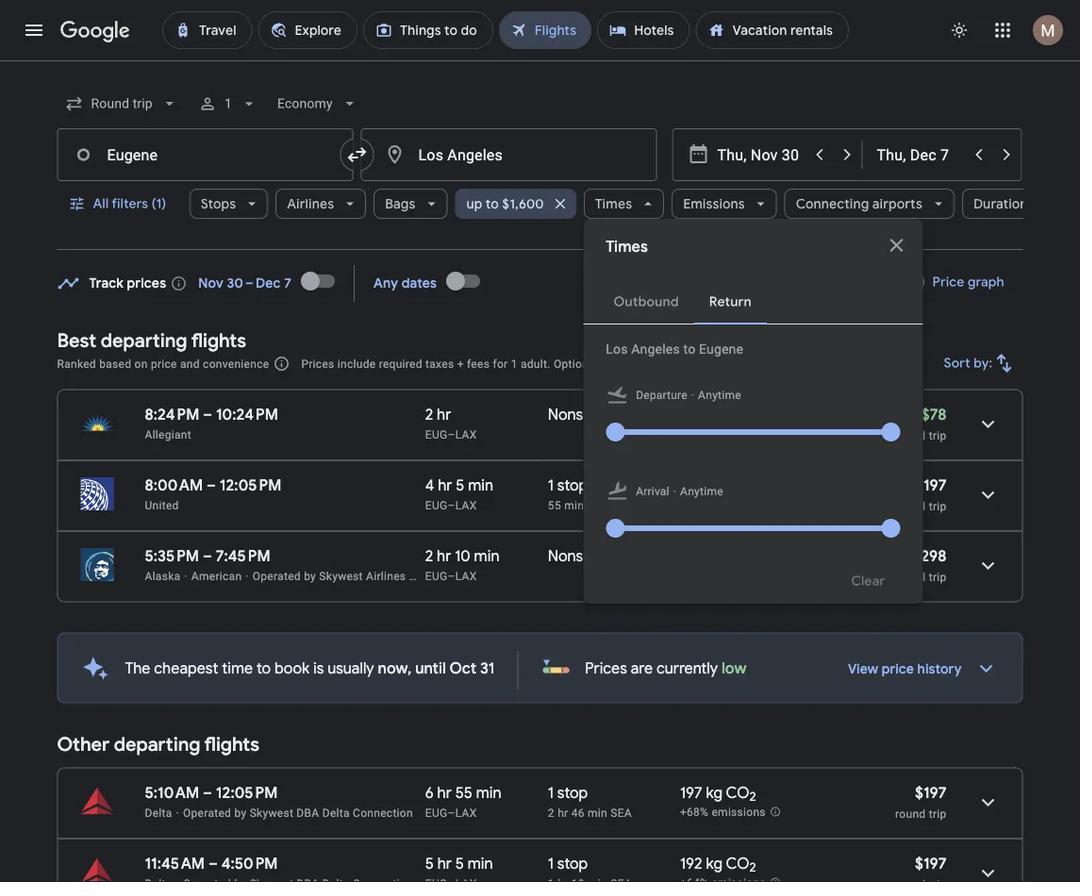 Task type: describe. For each thing, give the bounding box(es) containing it.
Return text field
[[877, 129, 964, 180]]

1 for 1 stop 2 hr 46 min sea
[[548, 783, 554, 802]]

hr for 6 hr 55 min
[[437, 783, 452, 802]]

nonstop for –
[[548, 405, 607, 424]]

– inside "4 hr 5 min eug – lax"
[[448, 499, 455, 512]]

duration
[[973, 195, 1027, 212]]

co for 192 kg co 2
[[726, 854, 750, 873]]

5:10 am – 12:05 pm
[[145, 783, 278, 802]]

Arrival time: 7:45 PM. text field
[[216, 546, 270, 566]]

8:24 pm – 10:24 pm allegiant
[[145, 405, 278, 441]]

hr for 4 hr 5 min
[[438, 475, 452, 495]]

anytime for departure
[[698, 389, 741, 402]]

swap origin and destination. image
[[346, 143, 368, 166]]

skywest for 7:45 pm
[[319, 569, 363, 583]]

adult.
[[521, 357, 551, 370]]

other departing flights
[[57, 733, 259, 757]]

change appearance image
[[937, 8, 982, 53]]

10:24 pm
[[216, 405, 278, 424]]

197 us dollars text field for 192
[[915, 854, 947, 873]]

– right departure time: 5:10 am. text field
[[203, 783, 212, 802]]

bag
[[669, 357, 689, 370]]

airlines inside popup button
[[286, 195, 334, 212]]

kg for 197
[[706, 783, 723, 802]]

stops
[[200, 195, 236, 212]]

11:45 am – 4:50 pm
[[145, 854, 278, 873]]

$197 round trip for 197
[[895, 783, 947, 820]]

price graph
[[932, 274, 1004, 291]]

flight details. leaves eugene airport (eug) at 5:10 am on thursday, november 30 and arrives at los angeles international airport at 12:05 pm on thursday, november 30. image
[[966, 780, 1011, 825]]

stop for 1 stop 2 hr 46 min sea
[[557, 783, 588, 802]]

currently
[[656, 658, 718, 678]]

flight details. leaves eugene airport (eug) at 11:45 am on thursday, november 30 and arrives at los angeles international airport at 4:50 pm on thursday, november 30. image
[[966, 850, 1011, 882]]

2 and from the left
[[647, 357, 666, 370]]

round inside $298 round trip
[[895, 570, 926, 583]]

times inside popup button
[[595, 195, 632, 212]]

2 inside 2 hr 10 min eug – lax
[[425, 546, 433, 566]]

times button
[[583, 181, 664, 226]]

Arrival time: 12:05 PM. text field
[[216, 783, 278, 802]]

31
[[480, 658, 495, 678]]

price
[[932, 274, 964, 291]]

low
[[722, 658, 747, 678]]

78 US dollars text field
[[921, 405, 947, 424]]

operated for 12:05 pm
[[183, 806, 231, 819]]

2 inside 106 kg co 2
[[751, 411, 758, 427]]

now,
[[378, 658, 412, 678]]

+68%
[[680, 806, 709, 819]]

duration button
[[962, 181, 1059, 226]]

include
[[338, 357, 376, 370]]

197 kg co 2
[[680, 783, 756, 805]]

7
[[284, 275, 292, 292]]

Departure time: 5:10 AM. text field
[[145, 783, 199, 802]]

-
[[681, 428, 684, 442]]

kg for 192
[[706, 854, 723, 873]]

$197 round trip for 156
[[895, 475, 947, 513]]

lax for 55
[[455, 806, 477, 819]]

5 for 5
[[455, 854, 464, 873]]

total duration 4 hr 5 min. element
[[425, 475, 548, 498]]

$298
[[913, 546, 947, 566]]

track
[[89, 275, 124, 292]]

prices
[[127, 275, 166, 292]]

flight details. leaves eugene airport (eug) at 5:35 pm on thursday, november 30 and arrives at los angeles international airport at 7:45 pm on thursday, november 30. image
[[966, 543, 1011, 588]]

bags button
[[373, 181, 447, 226]]

oct
[[449, 658, 476, 678]]

bags
[[385, 195, 415, 212]]

192
[[680, 854, 702, 873]]

total duration 6 hr 55 min. element
[[425, 783, 548, 805]]

operated by skywest airlines as alaska skywest
[[253, 569, 509, 583]]

Departure text field
[[717, 129, 804, 180]]

106 kg co 2
[[680, 405, 758, 427]]

3 $197 from the top
[[915, 854, 947, 873]]

angeles
[[631, 341, 680, 357]]

bag fees button
[[669, 357, 715, 370]]

12:05 pm for 8:00 am – 12:05 pm united
[[220, 475, 281, 495]]

4 round from the top
[[895, 807, 926, 820]]

hr for 2 hr
[[437, 405, 451, 424]]

hr down 6 hr 55 min eug – lax
[[437, 854, 452, 873]]

track prices
[[89, 275, 166, 292]]

6
[[425, 783, 434, 802]]

Departure time: 8:24 PM. text field
[[145, 405, 199, 424]]

Arrival time: 12:05 PM. text field
[[220, 475, 281, 495]]

united
[[145, 499, 179, 512]]

eugene
[[699, 341, 743, 357]]

all
[[93, 195, 109, 212]]

11:45 am
[[145, 854, 205, 873]]

by:
[[974, 355, 993, 372]]

until
[[415, 658, 446, 678]]

close dialog image
[[885, 234, 908, 257]]

Arrival time: 10:24 PM. text field
[[216, 405, 278, 424]]

2 delta from the left
[[322, 806, 350, 819]]

any
[[374, 275, 398, 292]]

dates
[[402, 275, 437, 292]]

Arrival time: 4:50 PM. text field
[[221, 854, 278, 873]]

leaves eugene airport (eug) at 8:24 pm on thursday, november 30 and arrives at los angeles international airport at 10:24 pm on thursday, november 30. element
[[145, 405, 278, 424]]

min for 2 hr 10 min
[[474, 546, 499, 566]]

+68% emissions
[[680, 806, 766, 819]]

eug for 4
[[425, 499, 448, 512]]

– inside 8:24 pm – 10:24 pm allegiant
[[203, 405, 212, 424]]

the
[[125, 658, 150, 678]]

197 us dollars text field for 197
[[915, 783, 947, 802]]

prices include required taxes + fees for 1 adult. optional charges and bag fees may apply.
[[301, 357, 774, 370]]

skywest
[[463, 569, 509, 583]]

leaves eugene airport (eug) at 11:45 am on thursday, november 30 and arrives at los angeles international airport at 4:50 pm on thursday, november 30. element
[[145, 854, 278, 873]]

kg for 156
[[707, 475, 723, 495]]

total duration 2 hr 10 min. element
[[425, 546, 548, 568]]

history
[[917, 661, 962, 678]]

airlines button
[[275, 181, 366, 226]]

main menu image
[[23, 19, 45, 42]]

sort by: button
[[936, 341, 1023, 386]]

usually
[[327, 658, 374, 678]]

departing for other
[[114, 733, 200, 757]]

all filters (1)
[[93, 195, 166, 212]]

book
[[275, 658, 310, 678]]

the cheapest time to book is usually now, until oct 31
[[125, 658, 495, 678]]

$1,600
[[502, 195, 544, 212]]

4:50 pm
[[221, 854, 278, 873]]

eug inside '2 hr eug – lax'
[[425, 428, 448, 441]]

1 stop
[[548, 854, 588, 873]]

apply.
[[743, 357, 774, 370]]

(1)
[[151, 195, 166, 212]]

co for 156 kg co +33% emissions
[[727, 475, 750, 495]]

eug for 2
[[425, 569, 448, 583]]

convenience
[[203, 357, 269, 370]]

156 kg co +33% emissions
[[680, 475, 766, 511]]

– up american at the left of page
[[203, 546, 212, 566]]

1 alaska from the left
[[145, 569, 181, 583]]

hr inside 1 stop 2 hr 46 min sea
[[558, 806, 568, 819]]

graph
[[967, 274, 1004, 291]]

lax for 10
[[455, 569, 477, 583]]

2 alaska from the left
[[425, 569, 460, 583]]

1 delta from the left
[[145, 806, 172, 819]]

is
[[313, 658, 324, 678]]

lax for 5
[[455, 499, 477, 512]]

best departing flights
[[57, 328, 246, 352]]

2 inside '2 hr eug – lax'
[[425, 405, 433, 424]]

min for 6 hr 55 min
[[476, 783, 501, 802]]

min inside 1 stop 2 hr 46 min sea
[[588, 806, 608, 819]]

allegiant
[[145, 428, 191, 441]]

prices for prices are currently low
[[585, 658, 627, 678]]

– inside 2 hr 10 min eug – lax
[[448, 569, 455, 583]]

optional
[[554, 357, 598, 370]]

+33%
[[680, 498, 709, 511]]

total duration 5 hr 5 min. element
[[425, 854, 548, 876]]

0 vertical spatial emissions
[[703, 428, 757, 442]]

emissions button
[[671, 181, 777, 226]]

2 inside 197 kg co 2
[[750, 789, 756, 805]]

kg for 106
[[708, 405, 724, 424]]

1 stop flight. element for 6 hr 55 min
[[548, 783, 588, 805]]

departure
[[636, 389, 687, 402]]

co for 106 kg co 2
[[728, 405, 751, 424]]

leaves eugene airport (eug) at 5:35 pm on thursday, november 30 and arrives at los angeles international airport at 7:45 pm on thursday, november 30. element
[[145, 546, 270, 566]]

nov 30 – dec 7
[[198, 275, 292, 292]]

co for 134 kg co
[[727, 546, 750, 566]]

2 vertical spatial emissions
[[712, 806, 766, 819]]

nonstop flight. element for min
[[548, 546, 607, 568]]

min for 4 hr 5 min
[[468, 475, 493, 495]]

ranked based on price and convenience
[[57, 357, 269, 370]]

leaves eugene airport (eug) at 5:10 am on thursday, november 30 and arrives at los angeles international airport at 12:05 pm on thursday, november 30. element
[[145, 783, 278, 802]]

nonstop for min
[[548, 546, 607, 566]]

loading results progress bar
[[0, 60, 1080, 64]]



Task type: vqa. For each thing, say whether or not it's contained in the screenshot.
fourth Round
yes



Task type: locate. For each thing, give the bounding box(es) containing it.
lax down 10
[[455, 569, 477, 583]]

None search field
[[57, 81, 1059, 604]]

0 horizontal spatial operated
[[183, 806, 231, 819]]

1 vertical spatial nonstop
[[548, 546, 607, 566]]

up
[[466, 195, 482, 212]]

1 vertical spatial 197 us dollars text field
[[915, 854, 947, 873]]

0 vertical spatial airlines
[[286, 195, 334, 212]]

5 down 6 hr 55 min eug – lax
[[455, 854, 464, 873]]

nonstop flight. element
[[548, 405, 607, 427], [548, 546, 607, 568]]

anytime up +33%
[[680, 485, 724, 498]]

flights for other departing flights
[[204, 733, 259, 757]]

times right $1,600
[[595, 195, 632, 212]]

eug down 4
[[425, 499, 448, 512]]

prices are currently low
[[585, 658, 747, 678]]

to up bag fees button
[[683, 341, 696, 357]]

298 US dollars text field
[[913, 546, 947, 566]]

view price history image
[[964, 646, 1009, 691]]

– inside 6 hr 55 min eug – lax
[[448, 806, 455, 819]]

connecting airports
[[795, 195, 922, 212]]

sort by:
[[944, 355, 993, 372]]

2 inside 1 stop 2 hr 46 min sea
[[548, 806, 555, 819]]

1 horizontal spatial fees
[[692, 357, 715, 370]]

1 vertical spatial nonstop flight. element
[[548, 546, 607, 568]]

trip down $298 "text field"
[[929, 570, 947, 583]]

min inside "4 hr 5 min eug – lax"
[[468, 475, 493, 495]]

– down total duration 2 hr. element
[[448, 428, 455, 441]]

2 inside "192 kg co 2"
[[750, 860, 756, 876]]

55 for stop
[[548, 499, 561, 512]]

1 horizontal spatial  image
[[691, 386, 694, 405]]

stop inside 1 stop 2 hr 46 min sea
[[557, 783, 588, 802]]

co inside 197 kg co 2
[[726, 783, 750, 802]]

operated down 7:45 pm
[[253, 569, 301, 583]]

round left flight details. leaves eugene airport (eug) at 5:10 am on thursday, november 30 and arrives at los angeles international airport at 12:05 pm on thursday, november 30. icon
[[895, 807, 926, 820]]

min
[[468, 475, 493, 495], [564, 499, 584, 512], [474, 546, 499, 566], [476, 783, 501, 802], [588, 806, 608, 819], [468, 854, 493, 873]]

1 $197 round trip from the top
[[895, 475, 947, 513]]

197 us dollars text field left flight details. leaves eugene airport (eug) at 11:45 am on thursday, november 30 and arrives at los angeles international airport at 4:50 pm on thursday, november 30. image
[[915, 854, 947, 873]]

0 vertical spatial times
[[595, 195, 632, 212]]

1 eug from the top
[[425, 428, 448, 441]]

fees right +
[[467, 357, 490, 370]]

anytime up 106 kg co 2
[[698, 389, 741, 402]]

departing
[[101, 328, 187, 352], [114, 733, 200, 757]]

4 eug from the top
[[425, 806, 448, 819]]

round down $298 "text field"
[[895, 570, 926, 583]]

and
[[180, 357, 200, 370], [647, 357, 666, 370]]

view price history
[[848, 661, 962, 678]]

to right up
[[485, 195, 498, 212]]

none search field containing times
[[57, 81, 1059, 604]]

1 for 1
[[224, 96, 232, 111]]

134
[[680, 546, 703, 566]]

airlines inside 'main content'
[[366, 569, 406, 583]]

0 horizontal spatial skywest
[[250, 806, 293, 819]]

kg inside "192 kg co 2"
[[706, 854, 723, 873]]

flight details. leaves eugene airport (eug) at 8:00 am on thursday, november 30 and arrives at los angeles international airport at 12:05 pm on thursday, november 30. image
[[966, 472, 1011, 517]]

co right 192
[[726, 854, 750, 873]]

co inside "192 kg co 2"
[[726, 854, 750, 873]]

1 nonstop from the top
[[548, 405, 607, 424]]

dba
[[297, 806, 319, 819]]

0 horizontal spatial and
[[180, 357, 200, 370]]

lax
[[455, 428, 477, 441], [455, 499, 477, 512], [455, 569, 477, 583], [455, 806, 477, 819]]

departing for best
[[101, 328, 187, 352]]

operated for 7:45 pm
[[253, 569, 301, 583]]

0 horizontal spatial delta
[[145, 806, 172, 819]]

any dates
[[374, 275, 437, 292]]

min inside 1 stop 55 min sfo
[[564, 499, 584, 512]]

156
[[680, 475, 703, 495]]

eug inside 6 hr 55 min eug – lax
[[425, 806, 448, 819]]

1 vertical spatial price
[[882, 661, 914, 678]]

0 vertical spatial skywest
[[319, 569, 363, 583]]

55 right 6
[[455, 783, 472, 802]]

may
[[718, 357, 740, 370]]

0 vertical spatial operated
[[253, 569, 301, 583]]

emissions down 197 kg co 2
[[712, 806, 766, 819]]

1 vertical spatial to
[[683, 341, 696, 357]]

round trip
[[895, 429, 947, 442]]

alaska
[[145, 569, 181, 583], [425, 569, 460, 583]]

1 vertical spatial 1 stop flight. element
[[548, 783, 588, 805]]

layover (1 of 1) is a 55 min layover at san francisco international airport in san francisco. element
[[548, 498, 671, 513]]

2 lax from the top
[[455, 499, 477, 512]]

55
[[548, 499, 561, 512], [455, 783, 472, 802]]

2 eug from the top
[[425, 499, 448, 512]]

flights up 12:05 pm text field
[[204, 733, 259, 757]]

kg inside 197 kg co 2
[[706, 783, 723, 802]]

1 stop flight. element for 4 hr 5 min
[[548, 475, 588, 498]]

stop inside 1 stop 55 min sfo
[[557, 475, 588, 495]]

7:45 pm
[[216, 546, 270, 566]]

up to $1,600
[[466, 195, 544, 212]]

 image inside search field
[[691, 386, 694, 405]]

2 $197 from the top
[[915, 783, 947, 802]]

nonstop flight. element for –
[[548, 405, 607, 427]]

5 down 6
[[425, 854, 434, 873]]

lax inside '2 hr eug – lax'
[[455, 428, 477, 441]]

layover (1 of 1) is a 2 hr 46 min layover at seattle-tacoma international airport in seattle. element
[[548, 805, 671, 820]]

5:10 am
[[145, 783, 199, 802]]

12:05 pm up operated by skywest dba delta connection
[[216, 783, 278, 802]]

$197 for 156
[[915, 475, 947, 495]]

2 197 us dollars text field from the top
[[915, 854, 947, 873]]

2 vertical spatial $197
[[915, 854, 947, 873]]

departing up on
[[101, 328, 187, 352]]

1 horizontal spatial delta
[[322, 806, 350, 819]]

None text field
[[57, 128, 353, 181], [361, 128, 657, 181], [57, 128, 353, 181], [361, 128, 657, 181]]

skywest for 12:05 pm
[[250, 806, 293, 819]]

kg up -9% emissions at the right
[[708, 405, 724, 424]]

prices left the are
[[585, 658, 627, 678]]

hr right 6
[[437, 783, 452, 802]]

8:00 am
[[145, 475, 203, 495]]

main content
[[57, 258, 1023, 882]]

2 hr 10 min eug – lax
[[425, 546, 499, 583]]

departing up departure time: 5:10 am. text field
[[114, 733, 200, 757]]

1 button
[[190, 81, 266, 126]]

0 horizontal spatial prices
[[301, 357, 334, 370]]

eug up 4
[[425, 428, 448, 441]]

to right time
[[257, 658, 271, 678]]

1 vertical spatial  image
[[176, 806, 179, 819]]

1 vertical spatial $197
[[915, 783, 947, 802]]

0 vertical spatial to
[[485, 195, 498, 212]]

airlines right stops popup button
[[286, 195, 334, 212]]

$197 round trip down "round trip"
[[895, 475, 947, 513]]

0 vertical spatial nonstop
[[548, 405, 607, 424]]

0 vertical spatial anytime
[[698, 389, 741, 402]]

0 vertical spatial nonstop flight. element
[[548, 405, 607, 427]]

by for 12:05 pm
[[234, 806, 247, 819]]

0 vertical spatial departing
[[101, 328, 187, 352]]

 image down departure time: 5:10 am. text field
[[176, 806, 179, 819]]

55 inside 1 stop 55 min sfo
[[548, 499, 561, 512]]

4 hr 5 min eug – lax
[[425, 475, 493, 512]]

1 stop flight. element up 46
[[548, 783, 588, 805]]

and down best departing flights
[[180, 357, 200, 370]]

2 trip from the top
[[929, 499, 947, 513]]

eug inside 2 hr 10 min eug – lax
[[425, 569, 448, 583]]

Departure time: 5:35 PM. text field
[[145, 546, 199, 566]]

1 vertical spatial anytime
[[680, 485, 724, 498]]

delta right dba
[[322, 806, 350, 819]]

3 lax from the top
[[455, 569, 477, 583]]

5 inside "4 hr 5 min eug – lax"
[[456, 475, 464, 495]]

1 inside 1 stop 55 min sfo
[[548, 475, 554, 495]]

1 horizontal spatial prices
[[585, 658, 627, 678]]

1 vertical spatial 12:05 pm
[[216, 783, 278, 802]]

5:35 pm – 7:45 pm
[[145, 546, 270, 566]]

flights
[[191, 328, 246, 352], [204, 733, 259, 757]]

skywest down 12:05 pm text field
[[250, 806, 293, 819]]

2 vertical spatial stop
[[557, 854, 588, 873]]

kg inside 106 kg co 2
[[708, 405, 724, 424]]

kg right 134
[[707, 546, 723, 566]]

+
[[457, 357, 464, 370]]

1 vertical spatial flights
[[204, 733, 259, 757]]

nonstop flight. element down the optional
[[548, 405, 607, 427]]

1 vertical spatial skywest
[[250, 806, 293, 819]]

– left 4:50 pm
[[208, 854, 218, 873]]

prices for prices include required taxes + fees for 1 adult. optional charges and bag fees may apply.
[[301, 357, 334, 370]]

2 right 192
[[750, 860, 756, 876]]

1 vertical spatial airlines
[[366, 569, 406, 583]]

skywest left as
[[319, 569, 363, 583]]

30 – dec
[[227, 275, 281, 292]]

1 horizontal spatial 55
[[548, 499, 561, 512]]

alaska down "5:35 pm"
[[145, 569, 181, 583]]

lax inside "4 hr 5 min eug – lax"
[[455, 499, 477, 512]]

197 us dollars text field left flight details. leaves eugene airport (eug) at 5:10 am on thursday, november 30 and arrives at los angeles international airport at 12:05 pm on thursday, november 30. icon
[[915, 783, 947, 802]]

-9% emissions
[[681, 428, 757, 442]]

1 horizontal spatial to
[[485, 195, 498, 212]]

lax inside 6 hr 55 min eug – lax
[[455, 806, 477, 819]]

los
[[606, 341, 628, 357]]

kg right '156'
[[707, 475, 723, 495]]

0 vertical spatial 1 stop flight. element
[[548, 475, 588, 498]]

times
[[595, 195, 632, 212], [606, 237, 648, 257]]

0 horizontal spatial 55
[[455, 783, 472, 802]]

 image
[[691, 386, 694, 405], [176, 806, 179, 819]]

nonstop flight. element down sfo
[[548, 546, 607, 568]]

min for 1 stop
[[564, 499, 584, 512]]

1 horizontal spatial alaska
[[425, 569, 460, 583]]

co inside 156 kg co +33% emissions
[[727, 475, 750, 495]]

12:05 pm inside 8:00 am – 12:05 pm united
[[220, 475, 281, 495]]

hr inside "4 hr 5 min eug – lax"
[[438, 475, 452, 495]]

2 down taxes
[[425, 405, 433, 424]]

0 vertical spatial flights
[[191, 328, 246, 352]]

0 horizontal spatial  image
[[176, 806, 179, 819]]

0 vertical spatial 55
[[548, 499, 561, 512]]

1 round from the top
[[895, 429, 926, 442]]

skywest
[[319, 569, 363, 583], [250, 806, 293, 819]]

– inside '2 hr eug – lax'
[[448, 428, 455, 441]]

1 vertical spatial operated
[[183, 806, 231, 819]]

5 for 4
[[456, 475, 464, 495]]

ranked
[[57, 357, 96, 370]]

trip inside $298 round trip
[[929, 570, 947, 583]]

lax inside 2 hr 10 min eug – lax
[[455, 569, 477, 583]]

1 nonstop flight. element from the top
[[548, 405, 607, 427]]

0 horizontal spatial by
[[234, 806, 247, 819]]

kg inside 156 kg co +33% emissions
[[707, 475, 723, 495]]

2 vertical spatial 1 stop flight. element
[[548, 854, 588, 876]]

co
[[728, 405, 751, 424], [727, 475, 750, 495], [727, 546, 750, 566], [726, 783, 750, 802], [726, 854, 750, 873]]

197
[[680, 783, 702, 802]]

emissions down 106 kg co 2
[[703, 428, 757, 442]]

learn more about tracked prices image
[[170, 275, 187, 292]]

price right on
[[151, 357, 177, 370]]

2 left 10
[[425, 546, 433, 566]]

min right 46
[[588, 806, 608, 819]]

197 US dollars text field
[[915, 783, 947, 802], [915, 854, 947, 873]]

connecting airports button
[[784, 181, 954, 226]]

eug inside "4 hr 5 min eug – lax"
[[425, 499, 448, 512]]

Departure time: 11:45 AM. text field
[[145, 854, 205, 873]]

6 hr 55 min eug – lax
[[425, 783, 501, 819]]

1 vertical spatial prices
[[585, 658, 627, 678]]

min left sfo
[[564, 499, 584, 512]]

2 nonstop flight. element from the top
[[548, 546, 607, 568]]

1 inside popup button
[[224, 96, 232, 111]]

kg for 134
[[707, 546, 723, 566]]

3 round from the top
[[895, 570, 926, 583]]

4 trip from the top
[[929, 807, 947, 820]]

1 lax from the top
[[455, 428, 477, 441]]

Departure time: 8:00 AM. text field
[[145, 475, 203, 495]]

by up the cheapest time to book is usually now, until oct 31
[[304, 569, 316, 583]]

2 1 stop flight. element from the top
[[548, 783, 588, 805]]

0 vertical spatial $197 round trip
[[895, 475, 947, 513]]

total duration 2 hr. element
[[425, 405, 548, 427]]

0 horizontal spatial to
[[257, 658, 271, 678]]

min right 6
[[476, 783, 501, 802]]

delta
[[145, 806, 172, 819], [322, 806, 350, 819]]

trip down $78
[[929, 429, 947, 442]]

12:05 pm down 10:24 pm text box
[[220, 475, 281, 495]]

2 stop from the top
[[557, 783, 588, 802]]

min right 4
[[468, 475, 493, 495]]

1 vertical spatial departing
[[114, 733, 200, 757]]

trip left flight details. leaves eugene airport (eug) at 5:10 am on thursday, november 30 and arrives at los angeles international airport at 12:05 pm on thursday, november 30. icon
[[929, 807, 947, 820]]

hr left 10
[[437, 546, 451, 566]]

134 kg co
[[680, 546, 750, 566]]

2 round from the top
[[895, 499, 926, 513]]

5 right 4
[[456, 475, 464, 495]]

1 197 us dollars text field from the top
[[915, 783, 947, 802]]

eug for 6
[[425, 806, 448, 819]]

kg right 192
[[706, 854, 723, 873]]

1 fees from the left
[[467, 357, 490, 370]]

0 horizontal spatial alaska
[[145, 569, 181, 583]]

1 and from the left
[[180, 357, 200, 370]]

round down $197 text field
[[895, 499, 926, 513]]

1 for 1 stop 55 min sfo
[[548, 475, 554, 495]]

0 vertical spatial $197
[[915, 475, 947, 495]]

3 stop from the top
[[557, 854, 588, 873]]

and down the angeles
[[647, 357, 666, 370]]

2 up -9% emissions at the right
[[751, 411, 758, 427]]

this price for this flight doesn't include overhead bin access. if you need a carry-on bag, use the bags filter to update prices. image
[[899, 403, 921, 425]]

hr inside '2 hr eug – lax'
[[437, 405, 451, 424]]

los angeles to eugene
[[606, 341, 743, 357]]

1 1 stop flight. element from the top
[[548, 475, 588, 498]]

12:05 pm
[[220, 475, 281, 495], [216, 783, 278, 802]]

8:24 pm
[[145, 405, 199, 424]]

 image right departure
[[691, 386, 694, 405]]

co up -9% emissions at the right
[[728, 405, 751, 424]]

stops button
[[189, 181, 268, 226]]

min down 6 hr 55 min eug – lax
[[468, 854, 493, 873]]

5:35 pm
[[145, 546, 199, 566]]

0 vertical spatial 197 us dollars text field
[[915, 783, 947, 802]]

lax down total duration 4 hr 5 min. element
[[455, 499, 477, 512]]

anytime for arrival
[[680, 485, 724, 498]]

$197 for 197
[[915, 783, 947, 802]]

hr down taxes
[[437, 405, 451, 424]]

55 inside 6 hr 55 min eug – lax
[[455, 783, 472, 802]]

$298 round trip
[[895, 546, 947, 583]]

8:00 am – 12:05 pm united
[[145, 475, 281, 512]]

197 US dollars text field
[[915, 475, 947, 495]]

– right 8:24 pm
[[203, 405, 212, 424]]

1 stop flight. element up sfo
[[548, 475, 588, 498]]

connecting
[[795, 195, 869, 212]]

2 $197 round trip from the top
[[895, 783, 947, 820]]

stop down 46
[[557, 854, 588, 873]]

are
[[631, 658, 653, 678]]

main content containing best departing flights
[[57, 258, 1023, 882]]

hr left 46
[[558, 806, 568, 819]]

operated by skywest dba delta connection
[[183, 806, 413, 819]]

1 vertical spatial stop
[[557, 783, 588, 802]]

1 vertical spatial 55
[[455, 783, 472, 802]]

1 horizontal spatial price
[[882, 661, 914, 678]]

0 horizontal spatial fees
[[467, 357, 490, 370]]

co up +68% emissions
[[726, 783, 750, 802]]

to inside popup button
[[485, 195, 498, 212]]

2 up +68% emissions
[[750, 789, 756, 805]]

0 vertical spatial by
[[304, 569, 316, 583]]

by for 7:45 pm
[[304, 569, 316, 583]]

stop up sfo
[[557, 475, 588, 495]]

$197 left flight details. leaves eugene airport (eug) at 11:45 am on thursday, november 30 and arrives at los angeles international airport at 4:50 pm on thursday, november 30. image
[[915, 854, 947, 873]]

0 vertical spatial prices
[[301, 357, 334, 370]]

filters
[[112, 195, 148, 212]]

best
[[57, 328, 96, 352]]

co right '156'
[[727, 475, 750, 495]]

lax down total duration 6 hr 55 min. element at bottom
[[455, 806, 477, 819]]

hr for 2 hr 10 min
[[437, 546, 451, 566]]

1 stop flight. element
[[548, 475, 588, 498], [548, 783, 588, 805], [548, 854, 588, 876]]

46
[[571, 806, 585, 819]]

co for 197 kg co 2
[[726, 783, 750, 802]]

1 trip from the top
[[929, 429, 947, 442]]

9%
[[684, 428, 700, 442]]

1 horizontal spatial skywest
[[319, 569, 363, 583]]

cheapest
[[154, 658, 218, 678]]

prices
[[301, 357, 334, 370], [585, 658, 627, 678]]

stop for 1 stop
[[557, 854, 588, 873]]

1 vertical spatial by
[[234, 806, 247, 819]]

0 horizontal spatial airlines
[[286, 195, 334, 212]]

operated down leaves eugene airport (eug) at 5:10 am on thursday, november 30 and arrives at los angeles international airport at 12:05 pm on thursday, november 30. element
[[183, 806, 231, 819]]

1 vertical spatial emissions
[[712, 498, 766, 511]]

airports
[[872, 195, 922, 212]]

stop for 1 stop 55 min sfo
[[557, 475, 588, 495]]

1 horizontal spatial operated
[[253, 569, 301, 583]]

None field
[[57, 87, 187, 121], [270, 87, 367, 121], [57, 87, 187, 121], [270, 87, 367, 121]]

by down 12:05 pm text field
[[234, 806, 247, 819]]

1 horizontal spatial and
[[647, 357, 666, 370]]

0 vertical spatial stop
[[557, 475, 588, 495]]

nonstop
[[548, 405, 607, 424], [548, 546, 607, 566]]

american
[[191, 569, 242, 583]]

$197
[[915, 475, 947, 495], [915, 783, 947, 802], [915, 854, 947, 873]]

2 left 46
[[548, 806, 555, 819]]

12:05 pm for 5:10 am – 12:05 pm
[[216, 783, 278, 802]]

for
[[493, 357, 508, 370]]

– inside 8:00 am – 12:05 pm united
[[207, 475, 216, 495]]

– right 8:00 am at the bottom left of the page
[[207, 475, 216, 495]]

lax down total duration 2 hr. element
[[455, 428, 477, 441]]

find the best price region
[[57, 258, 1023, 314]]

emissions right +33%
[[712, 498, 766, 511]]

1 vertical spatial $197 round trip
[[895, 783, 947, 820]]

stop up 46
[[557, 783, 588, 802]]

0 horizontal spatial price
[[151, 357, 177, 370]]

required
[[379, 357, 422, 370]]

$197 left flight details. leaves eugene airport (eug) at 5:10 am on thursday, november 30 and arrives at los angeles international airport at 12:05 pm on thursday, november 30. icon
[[915, 783, 947, 802]]

emissions
[[683, 195, 744, 212]]

55 left sfo
[[548, 499, 561, 512]]

co inside 106 kg co 2
[[728, 405, 751, 424]]

charges
[[601, 357, 643, 370]]

0 vertical spatial  image
[[691, 386, 694, 405]]

min up skywest
[[474, 546, 499, 566]]

kg up +68% emissions
[[706, 783, 723, 802]]

0 vertical spatial 12:05 pm
[[220, 475, 281, 495]]

$78
[[921, 405, 947, 424]]

flight details. leaves eugene airport (eug) at 8:24 pm on thursday, november 30 and arrives at los angeles international airport at 10:24 pm on thursday, november 30. image
[[966, 401, 1011, 447]]

192 kg co 2
[[680, 854, 756, 876]]

1 $197 from the top
[[915, 475, 947, 495]]

prices right the learn more about ranking image
[[301, 357, 334, 370]]

min inside 2 hr 10 min eug – lax
[[474, 546, 499, 566]]

eug down 6
[[425, 806, 448, 819]]

round down this price for this flight doesn't include overhead bin access. if you need a carry-on bag, use the bags filter to update prices. icon
[[895, 429, 926, 442]]

1 stop flight. element down 46
[[548, 854, 588, 876]]

3 trip from the top
[[929, 570, 947, 583]]

hr inside 6 hr 55 min eug – lax
[[437, 783, 452, 802]]

hr inside 2 hr 10 min eug – lax
[[437, 546, 451, 566]]

3 1 stop flight. element from the top
[[548, 854, 588, 876]]

0 vertical spatial price
[[151, 357, 177, 370]]

1 stop from the top
[[557, 475, 588, 495]]

trip
[[929, 429, 947, 442], [929, 499, 947, 513], [929, 570, 947, 583], [929, 807, 947, 820]]

1 horizontal spatial airlines
[[366, 569, 406, 583]]

55 for hr
[[455, 783, 472, 802]]

1 horizontal spatial by
[[304, 569, 316, 583]]

4 lax from the top
[[455, 806, 477, 819]]

view
[[848, 661, 878, 678]]

 image
[[673, 482, 676, 501]]

leaves eugene airport (eug) at 8:00 am on thursday, november 30 and arrives at los angeles international airport at 12:05 pm on thursday, november 30. element
[[145, 475, 281, 495]]

$197 down "round trip"
[[915, 475, 947, 495]]

1 stop flight. element for 5 hr 5 min
[[548, 854, 588, 876]]

$197 round trip left flight details. leaves eugene airport (eug) at 5:10 am on thursday, november 30 and arrives at los angeles international airport at 12:05 pm on thursday, november 30. icon
[[895, 783, 947, 820]]

sfo
[[587, 499, 609, 512]]

fees down eugene
[[692, 357, 715, 370]]

1 inside 1 stop 2 hr 46 min sea
[[548, 783, 554, 802]]

1 for 1 stop
[[548, 854, 554, 873]]

1 stop 2 hr 46 min sea
[[548, 783, 632, 819]]

min inside 6 hr 55 min eug – lax
[[476, 783, 501, 802]]

co right 134
[[727, 546, 750, 566]]

2 fees from the left
[[692, 357, 715, 370]]

– down total duration 6 hr 55 min. element at bottom
[[448, 806, 455, 819]]

2 horizontal spatial to
[[683, 341, 696, 357]]

arrival
[[636, 485, 669, 498]]

5
[[456, 475, 464, 495], [425, 854, 434, 873], [455, 854, 464, 873]]

3 eug from the top
[[425, 569, 448, 583]]

2 vertical spatial to
[[257, 658, 271, 678]]

emissions inside 156 kg co +33% emissions
[[712, 498, 766, 511]]

price right view
[[882, 661, 914, 678]]

106
[[680, 405, 704, 424]]

airlines
[[286, 195, 334, 212], [366, 569, 406, 583]]

2 nonstop from the top
[[548, 546, 607, 566]]

to inside 'main content'
[[257, 658, 271, 678]]

1 vertical spatial times
[[606, 237, 648, 257]]

learn more about ranking image
[[273, 355, 290, 372]]

hr right 4
[[438, 475, 452, 495]]

flights for best departing flights
[[191, 328, 246, 352]]



